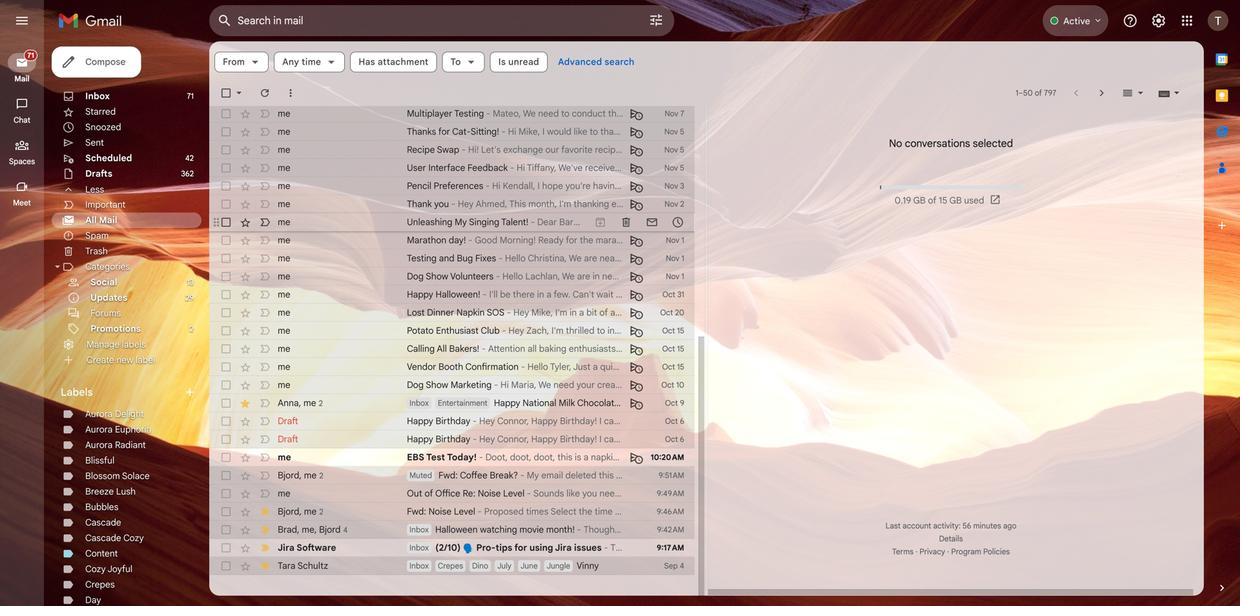 Task type: locate. For each thing, give the bounding box(es) containing it.
is unread
[[499, 56, 540, 68]]

10
[[677, 380, 685, 390]]

vinny
[[577, 560, 599, 572]]

selected
[[973, 137, 1014, 150]]

1 vertical spatial show
[[426, 379, 449, 391]]

dog show marketing -
[[407, 379, 501, 391]]

nov for marathon day! -
[[666, 236, 680, 245]]

71 up mail heading
[[27, 51, 34, 60]]

crepes up day link
[[85, 579, 115, 590]]

dog down vendor
[[407, 379, 424, 391]]

- right fixes
[[499, 253, 503, 264]]

aurora up blissful link
[[85, 439, 113, 451]]

- right day!
[[469, 235, 473, 246]]

oct
[[663, 290, 676, 300], [661, 308, 673, 318], [663, 326, 675, 336], [663, 344, 675, 354], [663, 362, 675, 372], [662, 380, 675, 390], [665, 398, 678, 408], [665, 417, 678, 426], [665, 435, 678, 444]]

happy birthday - up ebs test today! -
[[407, 434, 479, 445]]

1 vertical spatial 71
[[187, 91, 194, 101]]

aurora for aurora radiant
[[85, 439, 113, 451]]

1 vertical spatial aurora
[[85, 424, 113, 435]]

1 horizontal spatial noise
[[478, 488, 501, 499]]

2 nov 5 from the top
[[665, 145, 685, 155]]

calling
[[407, 343, 435, 354]]

bjord for -
[[278, 506, 299, 517]]

toolbar inside the no conversations selected main content
[[588, 216, 691, 229]]

- up today!
[[473, 434, 477, 445]]

0 vertical spatial 6
[[680, 417, 685, 426]]

2 horizontal spatial of
[[1035, 88, 1043, 98]]

9 row from the top
[[209, 249, 695, 268]]

9:51 am
[[659, 471, 685, 480]]

row
[[209, 105, 695, 123], [209, 123, 695, 141], [209, 141, 695, 159], [209, 159, 695, 177], [209, 177, 695, 195], [209, 195, 695, 213], [209, 213, 695, 231], [209, 231, 695, 249], [209, 249, 695, 268], [209, 268, 695, 286], [209, 286, 707, 304], [209, 304, 695, 322], [209, 322, 695, 340], [209, 340, 695, 358], [209, 358, 695, 376], [209, 376, 695, 394], [209, 394, 695, 412], [209, 412, 695, 430], [209, 430, 695, 449], [209, 449, 695, 467], [209, 467, 695, 485], [209, 485, 695, 503], [209, 503, 695, 521], [209, 521, 695, 539], [209, 539, 695, 557], [209, 557, 695, 575]]

797
[[1045, 88, 1057, 98]]

- right month!
[[577, 524, 582, 535]]

1 vertical spatial of
[[929, 195, 937, 206]]

more image
[[284, 87, 297, 100]]

dino
[[472, 561, 489, 571]]

0 vertical spatial 71
[[27, 51, 34, 60]]

0 horizontal spatial crepes
[[85, 579, 115, 590]]

be
[[500, 289, 511, 300]]

0 vertical spatial happy birthday -
[[407, 416, 479, 427]]

26 row from the top
[[209, 557, 695, 575]]

dinner
[[427, 307, 454, 318]]

row up swap
[[209, 123, 695, 141]]

2 vertical spatial aurora
[[85, 439, 113, 451]]

bakers!
[[449, 343, 480, 354]]

dog for dog show volunteers -
[[407, 271, 424, 282]]

row up pencil preferences - on the left of the page
[[209, 159, 695, 177]]

1 horizontal spatial testing
[[455, 108, 484, 119]]

breeze lush link
[[85, 486, 136, 497]]

has scheduled message image for thanks for cat-sitting! -
[[630, 125, 643, 138]]

1 horizontal spatial jira
[[555, 542, 572, 554]]

0 vertical spatial aurora
[[85, 408, 113, 420]]

3 5 from the top
[[680, 163, 685, 173]]

0 horizontal spatial 71
[[27, 51, 34, 60]]

out of office re: noise level -
[[407, 488, 534, 499]]

gmail image
[[58, 8, 129, 34]]

1 vertical spatial 4
[[680, 561, 685, 571]]

interface
[[429, 162, 466, 174]]

oct 15 for potato enthusiast club -
[[663, 326, 685, 336]]

row down (2/10)
[[209, 557, 695, 575]]

row up fwd: noise level -
[[209, 485, 695, 503]]

jira up tara
[[278, 542, 295, 554]]

anna , me 2
[[278, 397, 323, 409]]

bjord for fwd: coffee break?
[[278, 470, 299, 481]]

happy birthday - down "entertainment"
[[407, 416, 479, 427]]

1 vertical spatial for
[[515, 542, 527, 554]]

71
[[27, 51, 34, 60], [187, 91, 194, 101]]

3 aurora from the top
[[85, 439, 113, 451]]

mail down "71" link
[[14, 74, 29, 84]]

inbox
[[85, 90, 110, 102], [410, 398, 429, 408], [410, 525, 429, 535], [410, 543, 429, 553], [410, 561, 429, 571]]

follow link to manage storage image
[[990, 194, 1003, 207]]

dog up lost
[[407, 271, 424, 282]]

None checkbox
[[220, 125, 233, 138], [220, 143, 233, 156], [220, 162, 233, 174], [220, 180, 233, 193], [220, 198, 233, 211], [220, 234, 233, 247], [220, 252, 233, 265], [220, 306, 233, 319], [220, 343, 233, 355], [220, 361, 233, 374], [220, 379, 233, 392], [220, 397, 233, 410], [220, 433, 233, 446], [220, 469, 233, 482], [220, 125, 233, 138], [220, 143, 233, 156], [220, 162, 233, 174], [220, 180, 233, 193], [220, 198, 233, 211], [220, 234, 233, 247], [220, 252, 233, 265], [220, 306, 233, 319], [220, 343, 233, 355], [220, 361, 233, 374], [220, 379, 233, 392], [220, 397, 233, 410], [220, 433, 233, 446], [220, 469, 233, 482]]

1 show from the top
[[426, 271, 449, 282]]

0 horizontal spatial noise
[[429, 506, 452, 517]]

promotions
[[90, 323, 141, 334]]

all up booth
[[437, 343, 447, 354]]

0 vertical spatial crepes
[[438, 561, 463, 571]]

show down booth
[[426, 379, 449, 391]]

advanced search options image
[[644, 7, 670, 33]]

0 horizontal spatial testing
[[407, 253, 437, 264]]

all inside the no conversations selected main content
[[437, 343, 447, 354]]

15 for vendor booth confirmation -
[[677, 362, 685, 372]]

row up interface
[[209, 141, 695, 159]]

issues
[[574, 542, 602, 554]]

0 vertical spatial 5
[[680, 127, 685, 137]]

noise
[[478, 488, 501, 499], [429, 506, 452, 517]]

from button
[[215, 52, 269, 72]]

- right today!
[[479, 452, 483, 463]]

row up halloween
[[209, 503, 695, 521]]

1 oct 15 from the top
[[663, 326, 685, 336]]

row down halloween
[[209, 539, 695, 557]]

1 dog from the top
[[407, 271, 424, 282]]

1 horizontal spatial for
[[515, 542, 527, 554]]

- up i'll
[[496, 271, 500, 282]]

me for thank you -
[[278, 198, 291, 210]]

cascade cozy
[[85, 533, 144, 544]]

0 vertical spatial oct 6
[[665, 417, 685, 426]]

noise down office
[[429, 506, 452, 517]]

None checkbox
[[220, 87, 233, 100], [220, 107, 233, 120], [220, 216, 233, 229], [220, 270, 233, 283], [220, 288, 233, 301], [220, 324, 233, 337], [220, 415, 233, 428], [220, 451, 233, 464], [220, 487, 233, 500], [220, 505, 233, 518], [220, 523, 233, 536], [220, 542, 233, 554], [220, 560, 233, 573], [220, 87, 233, 100], [220, 107, 233, 120], [220, 216, 233, 229], [220, 270, 233, 283], [220, 288, 233, 301], [220, 324, 233, 337], [220, 415, 233, 428], [220, 451, 233, 464], [220, 487, 233, 500], [220, 505, 233, 518], [220, 523, 233, 536], [220, 542, 233, 554], [220, 560, 233, 573]]

2 has scheduled message image from the top
[[630, 125, 643, 138]]

0 vertical spatial cozy
[[123, 533, 144, 544]]

oct 15 for calling all bakers! -
[[663, 344, 685, 354]]

17 row from the top
[[209, 394, 695, 412]]

1 birthday from the top
[[436, 416, 471, 427]]

talent!
[[502, 216, 529, 228]]

fwd: down out
[[407, 506, 426, 517]]

of for gb
[[929, 195, 937, 206]]

0 horizontal spatial ·
[[916, 547, 918, 557]]

cozy up joyful
[[123, 533, 144, 544]]

2 vertical spatial oct 15
[[663, 362, 685, 372]]

sent
[[85, 137, 104, 148]]

aurora delight link
[[85, 408, 144, 420]]

row down dog show marketing -
[[209, 394, 695, 412]]

0 vertical spatial birthday
[[436, 416, 471, 427]]

volunteers
[[451, 271, 494, 282]]

2 for fwd: coffee break?
[[319, 471, 323, 481]]

me for recipe swap -
[[278, 144, 291, 155]]

0 horizontal spatial gb
[[914, 195, 926, 206]]

nov for thanks for cat-sitting! -
[[665, 127, 678, 137]]

crepes down (2/10)
[[438, 561, 463, 571]]

to
[[616, 289, 625, 300]]

using
[[530, 542, 554, 554]]

row containing brad
[[209, 521, 695, 539]]

1 horizontal spatial fwd:
[[439, 470, 458, 481]]

0 vertical spatial mail
[[14, 74, 29, 84]]

1 vertical spatial nov 5
[[665, 145, 685, 155]]

blossom solace
[[85, 470, 150, 482]]

social
[[90, 277, 117, 288]]

- right "club"
[[502, 325, 506, 336]]

3 oct 15 from the top
[[663, 362, 685, 372]]

potato
[[407, 325, 434, 336]]

1 vertical spatial birthday
[[436, 434, 471, 445]]

row up dog show marketing -
[[209, 358, 695, 376]]

row down pencil preferences - on the left of the page
[[209, 195, 695, 213]]

, for halloween watching movie month!
[[297, 524, 300, 535]]

row up calling all bakers! -
[[209, 322, 695, 340]]

24 row from the top
[[209, 521, 695, 539]]

9:17 am
[[657, 543, 685, 553]]

0 vertical spatial bjord , me 2
[[278, 470, 323, 481]]

1 vertical spatial has scheduled message image
[[630, 125, 643, 138]]

2 bjord , me 2 from the top
[[278, 506, 323, 517]]

pro-tips for using jira issues
[[474, 542, 602, 554]]

2 nov 1 from the top
[[666, 254, 685, 263]]

56
[[963, 521, 972, 531]]

- left 9:17 am
[[602, 542, 611, 554]]

2 dog from the top
[[407, 379, 424, 391]]

happy for 9th row from the bottom
[[407, 416, 434, 427]]

of right 50
[[1035, 88, 1043, 98]]

row up enthusiast
[[209, 304, 695, 322]]

jira down month!
[[555, 542, 572, 554]]

1 vertical spatial level
[[454, 506, 476, 517]]

2 draft from the top
[[278, 434, 298, 445]]

1 vertical spatial cascade
[[85, 533, 121, 544]]

me for dog show marketing -
[[278, 379, 291, 391]]

fwd: up office
[[439, 470, 458, 481]]

happy
[[407, 289, 434, 300], [494, 397, 521, 409], [407, 416, 434, 427], [407, 434, 434, 445]]

5 row from the top
[[209, 177, 695, 195]]

1 row from the top
[[209, 105, 695, 123]]

label
[[136, 354, 155, 366]]

me for multiplayer testing -
[[278, 108, 291, 119]]

of right out
[[425, 488, 433, 499]]

cascade for cascade cozy
[[85, 533, 121, 544]]

1 aurora from the top
[[85, 408, 113, 420]]

inbox inside inbox halloween watching movie month! -
[[410, 525, 429, 535]]

nov for dog show volunteers -
[[666, 272, 680, 281]]

0 vertical spatial bjord
[[278, 470, 299, 481]]

aurora up aurora euphoria link
[[85, 408, 113, 420]]

search in mail image
[[213, 9, 237, 32]]

- right break?
[[521, 470, 525, 481]]

row up lost dinner napkin sos -
[[209, 286, 707, 304]]

terms link
[[893, 547, 914, 557]]

2 vertical spatial nov 5
[[665, 163, 685, 173]]

testing and bug fixes -
[[407, 253, 505, 264]]

2 oct 15 from the top
[[663, 344, 685, 354]]

row down booth
[[209, 376, 695, 394]]

nov 5 for sitting!
[[665, 127, 685, 137]]

1 5 from the top
[[680, 127, 685, 137]]

thank
[[407, 198, 432, 210]]

row down the testing and bug fixes -
[[209, 268, 695, 286]]

21 row from the top
[[209, 467, 695, 485]]

can't
[[573, 289, 595, 300]]

3 has scheduled message image from the top
[[630, 143, 643, 156]]

row up the muted fwd: coffee break? -
[[209, 449, 695, 467]]

6 down 9
[[680, 417, 685, 426]]

· down details
[[948, 547, 950, 557]]

brad , me , bjord 4
[[278, 524, 348, 535]]

settings image
[[1152, 13, 1167, 28]]

1 horizontal spatial crepes
[[438, 561, 463, 571]]

2 inside anna , me 2
[[319, 399, 323, 408]]

2 row from the top
[[209, 123, 695, 141]]

row containing anna
[[209, 394, 695, 412]]

testing up cat-
[[455, 108, 484, 119]]

test
[[426, 452, 445, 463]]

0 vertical spatial noise
[[478, 488, 501, 499]]

brad
[[278, 524, 297, 535]]

my
[[455, 216, 467, 228]]

1 vertical spatial all
[[437, 343, 447, 354]]

0 vertical spatial nov 1
[[666, 236, 685, 245]]

2 vertical spatial has scheduled message image
[[630, 143, 643, 156]]

bjord , me 2 for -
[[278, 506, 323, 517]]

attachment
[[378, 56, 429, 68]]

inbox halloween watching movie month! -
[[410, 524, 584, 535]]

- right sitting!
[[502, 126, 506, 137]]

oct 6 up 10:20 am
[[665, 435, 685, 444]]

gb right 0.19
[[914, 195, 926, 206]]

15 for potato enthusiast club -
[[677, 326, 685, 336]]

1 vertical spatial oct 6
[[665, 435, 685, 444]]

used
[[965, 195, 985, 206]]

toolbar
[[588, 216, 691, 229]]

birthday down "entertainment"
[[436, 416, 471, 427]]

0 vertical spatial dog
[[407, 271, 424, 282]]

any time
[[283, 56, 321, 68]]

tab list
[[1205, 41, 1241, 560]]

all up spam
[[85, 215, 97, 226]]

crepes link
[[85, 579, 115, 590]]

compose button
[[52, 47, 141, 78]]

0 vertical spatial oct 15
[[663, 326, 685, 336]]

ebs test today! -
[[407, 452, 486, 463]]

23 row from the top
[[209, 503, 695, 521]]

level down re: in the left bottom of the page
[[454, 506, 476, 517]]

1 vertical spatial bjord
[[278, 506, 299, 517]]

cozy up the crepes link
[[85, 564, 106, 575]]

unread
[[509, 56, 540, 68]]

day!
[[449, 235, 466, 246]]

1 horizontal spatial level
[[503, 488, 525, 499]]

1 for dog show volunteers -
[[682, 272, 685, 281]]

- down 'confirmation'
[[494, 379, 498, 391]]

unleashing
[[407, 216, 453, 228]]

me for happy halloween! - i'll be there in a few. can't wait to see your costumes!
[[278, 289, 291, 300]]

me for testing and bug fixes -
[[278, 253, 291, 264]]

show for volunteers
[[426, 271, 449, 282]]

1 vertical spatial oct 15
[[663, 344, 685, 354]]

show down and
[[426, 271, 449, 282]]

25 row from the top
[[209, 539, 695, 557]]

0 vertical spatial 4
[[343, 525, 348, 535]]

0 horizontal spatial cozy
[[85, 564, 106, 575]]

1 horizontal spatial cozy
[[123, 533, 144, 544]]

2 for -
[[319, 507, 323, 517]]

row up the testing and bug fixes -
[[209, 231, 695, 249]]

delight
[[115, 408, 144, 420]]

1 horizontal spatial 4
[[680, 561, 685, 571]]

forums
[[90, 308, 121, 319]]

me for dog show volunteers -
[[278, 271, 291, 282]]

0 vertical spatial draft
[[278, 416, 298, 427]]

0 horizontal spatial jira
[[278, 542, 295, 554]]

1 vertical spatial nov 1
[[666, 254, 685, 263]]

0 horizontal spatial 4
[[343, 525, 348, 535]]

birthday up ebs test today! -
[[436, 434, 471, 445]]

row up ebs test today! -
[[209, 430, 695, 449]]

3 nov 5 from the top
[[665, 163, 685, 173]]

71 up 42
[[187, 91, 194, 101]]

1 for marathon day! -
[[682, 236, 685, 245]]

71 inside navigation
[[27, 51, 34, 60]]

nov for thank you -
[[665, 199, 679, 209]]

0 vertical spatial nov 5
[[665, 127, 685, 137]]

for right tips
[[515, 542, 527, 554]]

0 vertical spatial of
[[1035, 88, 1043, 98]]

gb left used
[[950, 195, 962, 206]]

1 horizontal spatial of
[[929, 195, 937, 206]]

any
[[283, 56, 299, 68]]

1 vertical spatial 6
[[680, 435, 685, 444]]

aurora down aurora delight
[[85, 424, 113, 435]]

1 vertical spatial happy birthday -
[[407, 434, 479, 445]]

toggle split pane mode image
[[1122, 87, 1135, 100]]

is
[[499, 56, 506, 68]]

to button
[[442, 52, 485, 72]]

office
[[436, 488, 461, 499]]

6 up 10:20 am
[[680, 435, 685, 444]]

16 row from the top
[[209, 376, 695, 394]]

2 vertical spatial nov 1
[[666, 272, 685, 281]]

1 horizontal spatial 71
[[187, 91, 194, 101]]

me for user interface feedback -
[[278, 162, 291, 174]]

1 vertical spatial crepes
[[85, 579, 115, 590]]

sos
[[487, 307, 505, 318]]

of right 0.19
[[929, 195, 937, 206]]

schultz
[[298, 560, 328, 572]]

2 vertical spatial 5
[[680, 163, 685, 173]]

advanced search button
[[553, 50, 640, 74]]

1 vertical spatial bjord , me 2
[[278, 506, 323, 517]]

1 cascade from the top
[[85, 517, 121, 528]]

row up (2/10)
[[209, 521, 695, 539]]

me for thanks for cat-sitting! -
[[278, 126, 291, 137]]

row up thanks for cat-sitting! -
[[209, 105, 695, 123]]

- down feedback
[[486, 180, 490, 192]]

dog show volunteers -
[[407, 271, 503, 282]]

spaces
[[9, 157, 35, 166]]

0 horizontal spatial mail
[[14, 74, 29, 84]]

row up dog show volunteers -
[[209, 249, 695, 268]]

cascade down the bubbles link
[[85, 517, 121, 528]]

cascade down cascade link
[[85, 533, 121, 544]]

2 aurora from the top
[[85, 424, 113, 435]]

noise right re: in the left bottom of the page
[[478, 488, 501, 499]]

muted fwd: coffee break? -
[[410, 470, 527, 481]]

advanced search
[[558, 56, 635, 68]]

1 vertical spatial dog
[[407, 379, 424, 391]]

me for vendor booth confirmation -
[[278, 361, 291, 373]]

row up day!
[[209, 213, 695, 231]]

sitting!
[[471, 126, 499, 137]]

me for pencil preferences -
[[278, 180, 291, 192]]

0 vertical spatial cascade
[[85, 517, 121, 528]]

0 vertical spatial for
[[439, 126, 450, 137]]

18 row from the top
[[209, 412, 695, 430]]

0 vertical spatial has scheduled message image
[[630, 107, 643, 120]]

nov for testing and bug fixes -
[[666, 254, 680, 263]]

navigation
[[0, 41, 45, 606]]

19 row from the top
[[209, 430, 695, 449]]

categories
[[85, 261, 130, 272]]

re:
[[463, 488, 476, 499]]

blissful link
[[85, 455, 115, 466]]

1 vertical spatial mail
[[99, 215, 117, 226]]

1 vertical spatial draft
[[278, 434, 298, 445]]

halloween
[[436, 524, 478, 535]]

level down break?
[[503, 488, 525, 499]]

10 row from the top
[[209, 268, 695, 286]]

3 row from the top
[[209, 141, 695, 159]]

nov for multiplayer testing -
[[665, 109, 679, 119]]

has scheduled message image for recipe swap -
[[630, 143, 643, 156]]

1 bjord , me 2 from the top
[[278, 470, 323, 481]]

1 horizontal spatial ·
[[948, 547, 950, 557]]

row down interface
[[209, 177, 695, 195]]

3 nov 1 from the top
[[666, 272, 685, 281]]

1 6 from the top
[[680, 417, 685, 426]]

preferences
[[434, 180, 484, 192]]

0 vertical spatial show
[[426, 271, 449, 282]]

0 horizontal spatial fwd:
[[407, 506, 426, 517]]

updates link
[[90, 292, 127, 303]]

program policies link
[[952, 547, 1011, 557]]

2 oct 6 from the top
[[665, 435, 685, 444]]

7
[[681, 109, 685, 119]]

2 vertical spatial bjord
[[319, 524, 341, 535]]

1 nov 5 from the top
[[665, 127, 685, 137]]

testing down marathon
[[407, 253, 437, 264]]

2 vertical spatial of
[[425, 488, 433, 499]]

31
[[678, 290, 685, 300]]

radiant
[[115, 439, 146, 451]]

spam
[[85, 230, 109, 241]]

row down "entertainment"
[[209, 412, 695, 430]]

- down "club"
[[482, 343, 486, 354]]

1 has scheduled message image from the top
[[630, 107, 643, 120]]

2 show from the top
[[426, 379, 449, 391]]

oct 6 down "oct 9"
[[665, 417, 685, 426]]

jira
[[278, 542, 295, 554], [555, 542, 572, 554]]

breeze lush
[[85, 486, 136, 497]]

9:46 am
[[657, 507, 685, 517]]

mail down the important at the left
[[99, 215, 117, 226]]

0 vertical spatial all
[[85, 215, 97, 226]]

0 horizontal spatial all
[[85, 215, 97, 226]]

1 horizontal spatial all
[[437, 343, 447, 354]]

- up movie
[[527, 488, 531, 499]]

· right terms
[[916, 547, 918, 557]]

me for ebs test today! -
[[278, 452, 291, 463]]

1 vertical spatial 5
[[680, 145, 685, 155]]

row up office
[[209, 467, 695, 485]]

for left cat-
[[439, 126, 450, 137]]

row up booth
[[209, 340, 695, 358]]

compose
[[85, 56, 126, 68]]

has scheduled message image
[[630, 107, 643, 120], [630, 125, 643, 138], [630, 143, 643, 156]]

starred
[[85, 106, 116, 117]]

2 cascade from the top
[[85, 533, 121, 544]]

1 vertical spatial fwd:
[[407, 506, 426, 517]]

1 horizontal spatial gb
[[950, 195, 962, 206]]



Task type: describe. For each thing, give the bounding box(es) containing it.
and
[[439, 253, 455, 264]]

there
[[513, 289, 535, 300]]

pencil preferences -
[[407, 180, 492, 192]]

no
[[890, 137, 903, 150]]

7 row from the top
[[209, 213, 695, 231]]

2 birthday from the top
[[436, 434, 471, 445]]

- up sitting!
[[487, 108, 491, 119]]

has scheduled message image for multiplayer testing -
[[630, 107, 643, 120]]

mail inside heading
[[14, 74, 29, 84]]

trash link
[[85, 246, 108, 257]]

show for marketing
[[426, 379, 449, 391]]

oct 9
[[665, 398, 685, 408]]

labels heading
[[61, 386, 184, 399]]

thanks for cat-sitting! -
[[407, 126, 508, 137]]

362
[[181, 169, 194, 179]]

categories link
[[85, 261, 130, 272]]

nov 7
[[665, 109, 685, 119]]

0 horizontal spatial level
[[454, 506, 476, 517]]

happy national milk chocolate day!
[[494, 397, 640, 409]]

thank you -
[[407, 198, 458, 210]]

nov for user interface feedback -
[[665, 163, 678, 173]]

snoozed
[[85, 121, 121, 133]]

from
[[223, 56, 245, 68]]

happy for 19th row
[[407, 434, 434, 445]]

singing
[[469, 216, 500, 228]]

0 horizontal spatial of
[[425, 488, 433, 499]]

2 · from the left
[[948, 547, 950, 557]]

details link
[[940, 534, 964, 544]]

manage
[[87, 339, 120, 350]]

row containing jira software
[[209, 539, 695, 557]]

1 horizontal spatial mail
[[99, 215, 117, 226]]

0 horizontal spatial for
[[439, 126, 450, 137]]

content link
[[85, 548, 118, 559]]

9:42 am
[[657, 525, 685, 535]]

4 row from the top
[[209, 159, 695, 177]]

pro-
[[477, 542, 496, 554]]

potato enthusiast club -
[[407, 325, 509, 336]]

cascade for cascade link
[[85, 517, 121, 528]]

july
[[498, 561, 512, 571]]

20
[[675, 308, 685, 318]]

advanced
[[558, 56, 602, 68]]

5 for -
[[680, 163, 685, 173]]

Search in mail search field
[[209, 5, 675, 36]]

20 row from the top
[[209, 449, 695, 467]]

1 · from the left
[[916, 547, 918, 557]]

oct 15 for vendor booth confirmation -
[[663, 362, 685, 372]]

- right 'confirmation'
[[521, 361, 525, 373]]

, for happy national milk chocolate day!
[[299, 397, 301, 409]]

- down "entertainment"
[[473, 416, 477, 427]]

labels
[[122, 339, 146, 350]]

0 vertical spatial testing
[[455, 108, 484, 119]]

- right sos at the bottom
[[507, 307, 511, 318]]

🗣️ image
[[463, 543, 474, 554]]

happy for 16th row from the bottom
[[407, 289, 434, 300]]

important link
[[85, 199, 126, 210]]

12 row from the top
[[209, 304, 695, 322]]

fwd: noise level -
[[407, 506, 484, 517]]

8 row from the top
[[209, 231, 695, 249]]

chocolate
[[578, 397, 620, 409]]

drafts link
[[85, 168, 113, 179]]

nov 1 for fixes
[[666, 254, 685, 263]]

policies
[[984, 547, 1011, 557]]

14 row from the top
[[209, 340, 695, 358]]

scheduled link
[[85, 153, 132, 164]]

forums link
[[90, 308, 121, 319]]

- right talent!
[[531, 216, 535, 228]]

, for -
[[299, 506, 302, 517]]

calling all bakers! -
[[407, 343, 488, 354]]

nov 5 for -
[[665, 163, 685, 173]]

1 draft from the top
[[278, 416, 298, 427]]

blossom
[[85, 470, 120, 482]]

Search in mail text field
[[238, 14, 613, 27]]

- right you on the top of page
[[452, 198, 456, 210]]

create
[[87, 354, 114, 366]]

labels
[[61, 386, 93, 399]]

4 inside brad , me , bjord 4
[[343, 525, 348, 535]]

bjord , me 2 for fwd: coffee break?
[[278, 470, 323, 481]]

watching
[[480, 524, 518, 535]]

details
[[940, 534, 964, 544]]

minutes
[[974, 521, 1002, 531]]

2 jira from the left
[[555, 542, 572, 554]]

nov for recipe swap -
[[665, 145, 678, 155]]

0 vertical spatial fwd:
[[439, 470, 458, 481]]

me for potato enthusiast club -
[[278, 325, 291, 336]]

older image
[[1096, 87, 1109, 100]]

important
[[85, 199, 126, 210]]

- down out of office re: noise level -
[[478, 506, 482, 517]]

- left i'll
[[483, 289, 487, 300]]

no conversations selected main content
[[209, 0, 1205, 596]]

support image
[[1123, 13, 1139, 28]]

2 5 from the top
[[680, 145, 685, 155]]

1 happy birthday - from the top
[[407, 416, 479, 427]]

blissful
[[85, 455, 115, 466]]

50
[[1024, 88, 1033, 98]]

refresh image
[[259, 87, 271, 100]]

2 gb from the left
[[950, 195, 962, 206]]

select input tool image
[[1174, 88, 1181, 98]]

last
[[886, 521, 901, 531]]

nov 1 for -
[[666, 272, 685, 281]]

mail heading
[[0, 74, 44, 84]]

vendor
[[407, 361, 436, 373]]

nov for pencil preferences -
[[665, 181, 679, 191]]

me for out of office re: noise level -
[[278, 488, 291, 499]]

has attachment button
[[350, 52, 437, 72]]

solace
[[122, 470, 150, 482]]

aurora for aurora euphoria
[[85, 424, 113, 435]]

napkin
[[457, 307, 485, 318]]

1 oct 6 from the top
[[665, 417, 685, 426]]

oct 10
[[662, 380, 685, 390]]

- right feedback
[[510, 162, 515, 174]]

navigation containing mail
[[0, 41, 45, 606]]

13 row from the top
[[209, 322, 695, 340]]

breeze
[[85, 486, 114, 497]]

ago
[[1004, 521, 1017, 531]]

of for 50
[[1035, 88, 1043, 98]]

tara schultz
[[278, 560, 328, 572]]

i'll
[[489, 289, 498, 300]]

me for lost dinner napkin sos -
[[278, 307, 291, 318]]

22 row from the top
[[209, 485, 695, 503]]

meet
[[13, 198, 31, 208]]

happy halloween! - i'll be there in a few. can't wait to see your costumes!
[[407, 289, 707, 300]]

chat heading
[[0, 115, 44, 125]]

aurora for aurora delight
[[85, 408, 113, 420]]

wait
[[597, 289, 614, 300]]

jira software
[[278, 542, 336, 554]]

1 jira from the left
[[278, 542, 295, 554]]

5 for sitting!
[[680, 127, 685, 137]]

promotions link
[[90, 323, 141, 334]]

sent link
[[85, 137, 104, 148]]

main menu image
[[14, 13, 30, 28]]

recipe swap -
[[407, 144, 468, 155]]

1 vertical spatial testing
[[407, 253, 437, 264]]

2 happy birthday - from the top
[[407, 434, 479, 445]]

15 row from the top
[[209, 358, 695, 376]]

11 row from the top
[[209, 286, 707, 304]]

user interface feedback -
[[407, 162, 517, 174]]

blossom solace link
[[85, 470, 150, 482]]

15 for calling all bakers! -
[[677, 344, 685, 354]]

dog for dog show marketing -
[[407, 379, 424, 391]]

jungle
[[547, 561, 571, 571]]

1 for testing and bug fixes -
[[682, 254, 685, 263]]

crepes inside the no conversations selected main content
[[438, 561, 463, 571]]

spaces heading
[[0, 156, 44, 167]]

nov 2
[[665, 199, 685, 209]]

29
[[185, 293, 194, 303]]

meet heading
[[0, 198, 44, 208]]

6 row from the top
[[209, 195, 695, 213]]

me for marathon day! -
[[278, 235, 291, 246]]

national
[[523, 397, 557, 409]]

1 vertical spatial cozy
[[85, 564, 106, 575]]

- right swap
[[462, 144, 466, 155]]

cozy joyful
[[85, 564, 133, 575]]

me for calling all bakers! -
[[278, 343, 291, 354]]

2 for happy national milk chocolate day!
[[319, 399, 323, 408]]

1 vertical spatial noise
[[429, 506, 452, 517]]

1 50 of 797
[[1016, 88, 1057, 98]]

, for fwd: coffee break?
[[299, 470, 302, 481]]

chat
[[14, 115, 30, 125]]

me for unleashing my singing talent! -
[[278, 216, 291, 228]]

cascade cozy link
[[85, 533, 144, 544]]

swap
[[437, 144, 460, 155]]

privacy
[[920, 547, 946, 557]]

social link
[[90, 277, 117, 288]]

2 6 from the top
[[680, 435, 685, 444]]

account
[[903, 521, 932, 531]]

1 nov 1 from the top
[[666, 236, 685, 245]]

row containing tara schultz
[[209, 557, 695, 575]]

has
[[359, 56, 375, 68]]

drafts
[[85, 168, 113, 179]]

oct 31
[[663, 290, 685, 300]]

0 vertical spatial level
[[503, 488, 525, 499]]

1 gb from the left
[[914, 195, 926, 206]]



Task type: vqa. For each thing, say whether or not it's contained in the screenshot.
Entertainment
yes



